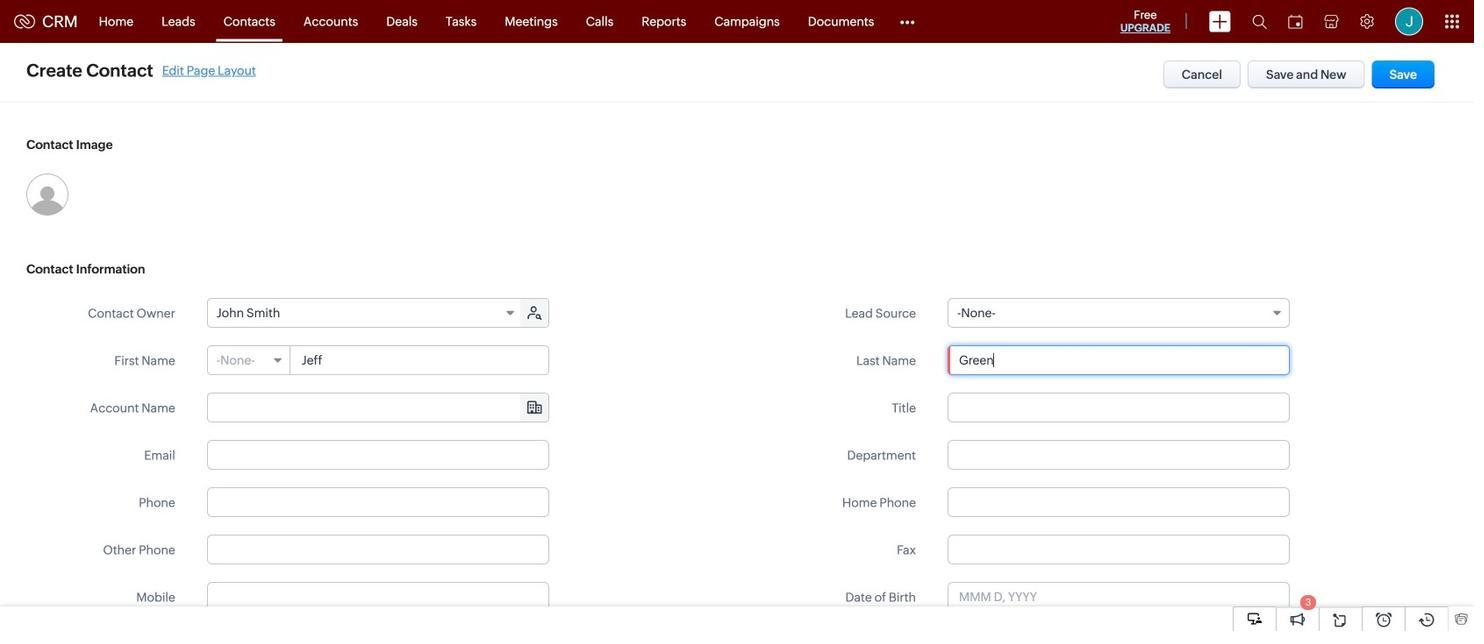 Task type: describe. For each thing, give the bounding box(es) containing it.
search element
[[1242, 0, 1278, 43]]

profile element
[[1385, 0, 1434, 43]]

Other Modules field
[[888, 7, 926, 36]]

calendar image
[[1288, 14, 1303, 29]]



Task type: vqa. For each thing, say whether or not it's contained in the screenshot.
Logo at the top of the page
yes



Task type: locate. For each thing, give the bounding box(es) containing it.
create menu element
[[1199, 0, 1242, 43]]

None text field
[[948, 346, 1290, 376], [291, 347, 548, 375], [207, 488, 549, 518], [948, 488, 1290, 518], [948, 535, 1290, 565], [948, 346, 1290, 376], [291, 347, 548, 375], [207, 488, 549, 518], [948, 488, 1290, 518], [948, 535, 1290, 565]]

profile image
[[1395, 7, 1424, 36]]

MMM D, YYYY text field
[[948, 583, 1290, 613]]

search image
[[1252, 14, 1267, 29]]

None field
[[948, 298, 1290, 328], [208, 299, 522, 327], [208, 347, 290, 375], [208, 394, 548, 422], [948, 298, 1290, 328], [208, 299, 522, 327], [208, 347, 290, 375], [208, 394, 548, 422]]

logo image
[[14, 14, 35, 29]]

create menu image
[[1209, 11, 1231, 32]]

image image
[[26, 174, 68, 216]]

None text field
[[948, 393, 1290, 423], [207, 441, 549, 470], [948, 441, 1290, 470], [207, 535, 549, 565], [207, 583, 549, 613], [948, 393, 1290, 423], [207, 441, 549, 470], [948, 441, 1290, 470], [207, 535, 549, 565], [207, 583, 549, 613]]



